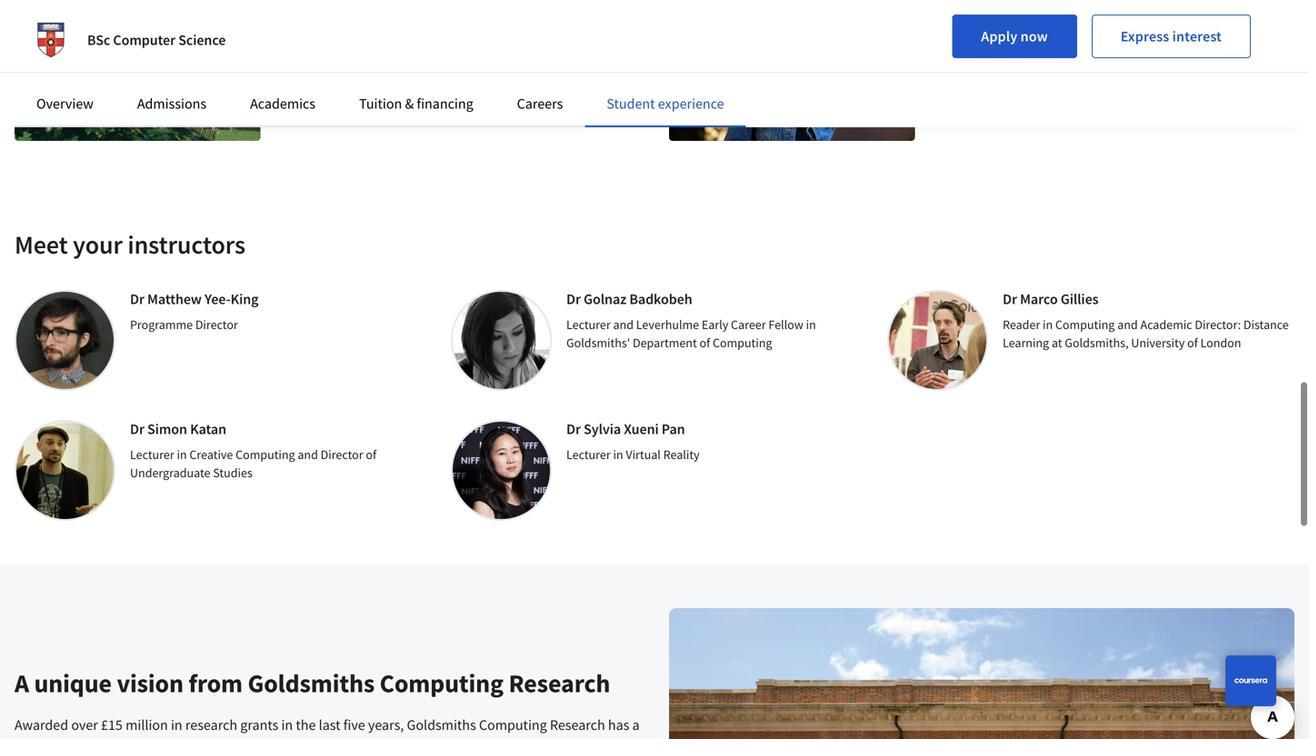 Task type: locate. For each thing, give the bounding box(es) containing it.
creative
[[190, 447, 233, 463]]

computing up methods,
[[479, 716, 547, 735]]

1 vertical spatial the
[[296, 716, 316, 735]]

studies
[[213, 465, 253, 481]]

1 vertical spatial vision
[[60, 738, 96, 739]]

in right fellow
[[806, 317, 816, 333]]

dr inside dr simon katan lecturer in creative computing and director of undergraduate studies
[[130, 420, 145, 438]]

dr inside dr sylvia xueni pan lecturer in virtual reality
[[567, 420, 581, 438]]

lecturer down 'sylvia'
[[567, 447, 611, 463]]

dr for dr golnaz badkobeh
[[567, 290, 581, 308]]

fellow
[[769, 317, 804, 333]]

director:
[[1195, 317, 1242, 333]]

distance
[[1244, 317, 1289, 333]]

computing inside dr marco gillies reader in computing and academic director: distance learning at goldsmiths, university of london
[[1056, 317, 1115, 333]]

goldsmiths'
[[567, 335, 630, 351]]

student experience link
[[607, 95, 725, 113]]

0 vertical spatial computing
[[498, 81, 564, 99]]

pan
[[662, 420, 685, 438]]

1 horizontal spatial computing
[[498, 81, 564, 99]]

computing down 'career'
[[713, 335, 773, 351]]

dr inside dr marco gillies reader in computing and academic director: distance learning at goldsmiths, university of london
[[1003, 290, 1018, 308]]

walk
[[290, 59, 319, 77]]

awarded
[[15, 716, 68, 735]]

computing down million
[[114, 738, 180, 739]]

study on your own schedule with no class times, get your coursework done during the week when it's convenient for you.
[[945, 35, 1291, 99]]

in left virtual
[[613, 447, 624, 463]]

of
[[700, 335, 711, 351], [1188, 335, 1199, 351], [366, 447, 377, 463], [99, 738, 111, 739], [396, 738, 408, 739]]

and inside awarded over £15 million in research grants in the last five years, goldsmiths computing research has a unique vision of computing research as an interdisciplinary set of practices, methods, and techniques.
[[532, 738, 556, 739]]

dr simon katan image
[[15, 420, 116, 521]]

apply
[[982, 27, 1018, 45]]

dr up "reader"
[[1003, 290, 1018, 308]]

1 vertical spatial computing
[[114, 738, 180, 739]]

research down from
[[185, 716, 237, 735]]

your up for
[[1089, 59, 1117, 77]]

your right meet
[[73, 229, 123, 261]]

tuition & financing
[[359, 95, 474, 113]]

0 horizontal spatial the
[[296, 716, 316, 735]]

of inside dr simon katan lecturer in creative computing and director of undergraduate studies
[[366, 447, 377, 463]]

to
[[522, 103, 534, 121]]

learning
[[1003, 335, 1050, 351]]

academics link
[[250, 95, 316, 113]]

dr left 'sylvia'
[[567, 420, 581, 438]]

for
[[1107, 81, 1124, 99]]

computing up "practices,"
[[380, 668, 504, 700]]

showcase
[[459, 103, 519, 121]]

years,
[[368, 716, 404, 735]]

over
[[71, 716, 98, 735]]

express interest
[[1121, 27, 1222, 45]]

your
[[1003, 35, 1031, 54], [1089, 59, 1117, 77], [73, 229, 123, 261]]

1 horizontal spatial your
[[1003, 35, 1031, 54]]

and
[[450, 59, 474, 77], [600, 81, 624, 99], [613, 317, 634, 333], [1118, 317, 1138, 333], [298, 447, 318, 463], [532, 738, 556, 739]]

career
[[731, 317, 766, 333]]

in up at
[[1043, 317, 1053, 333]]

a inside awarded over £15 million in research grants in the last five years, goldsmiths computing research has a unique vision of computing research as an interdisciplinary set of practices, methods, and techniques.
[[633, 716, 640, 735]]

0 vertical spatial a
[[343, 103, 350, 121]]

1 horizontal spatial goldsmiths
[[407, 716, 476, 735]]

1 vertical spatial director
[[321, 447, 363, 463]]

and inside 'dr golnaz badkobeh lecturer and leverhulme early career fellow in goldsmiths' department of computing'
[[613, 317, 634, 333]]

projects
[[522, 59, 571, 77]]

computer
[[113, 31, 176, 49]]

tuition
[[359, 95, 402, 113]]

dr
[[130, 290, 145, 308], [567, 290, 581, 308], [1003, 290, 1018, 308], [130, 420, 145, 438], [567, 420, 581, 438]]

computing up to
[[498, 81, 564, 99]]

dr up programme
[[130, 290, 145, 308]]

lecturer for simon
[[130, 447, 174, 463]]

0 vertical spatial vision
[[117, 668, 184, 700]]

unique down awarded
[[15, 738, 57, 739]]

1 horizontal spatial vision
[[117, 668, 184, 700]]

of inside 'dr golnaz badkobeh lecturer and leverhulme early career fellow in goldsmiths' department of computing'
[[700, 335, 711, 351]]

express
[[1121, 27, 1170, 45]]

research left as
[[183, 738, 235, 739]]

reader
[[1003, 317, 1041, 333]]

1 horizontal spatial a
[[633, 716, 640, 735]]

dr marco gillies reader in computing and academic director: distance learning at goldsmiths, university of london
[[1003, 290, 1289, 351]]

with
[[945, 59, 973, 77]]

matthew
[[147, 290, 202, 308]]

set
[[375, 738, 393, 739]]

0 vertical spatial director
[[195, 317, 238, 333]]

computing up the studies
[[236, 447, 295, 463]]

you
[[409, 103, 432, 121]]

badkobeh
[[630, 290, 693, 308]]

dr left the golnaz
[[567, 290, 581, 308]]

interest
[[1173, 27, 1222, 45]]

the up interdisciplinary
[[296, 716, 316, 735]]

when
[[980, 81, 1013, 99]]

1 horizontal spatial director
[[321, 447, 363, 463]]

1 vertical spatial goldsmiths
[[407, 716, 476, 735]]

tuition & financing link
[[359, 95, 474, 113]]

study
[[945, 35, 981, 54]]

computing inside awarded over £15 million in research grants in the last five years, goldsmiths computing research has a unique vision of computing research as an interdisciplinary set of practices, methods, and techniques.
[[114, 738, 180, 739]]

during
[[1228, 59, 1268, 77]]

xueni
[[624, 420, 659, 438]]

computing inside 'dr golnaz badkobeh lecturer and leverhulme early career fellow in goldsmiths' department of computing'
[[713, 335, 773, 351]]

vision
[[117, 668, 184, 700], [60, 738, 96, 739]]

0 vertical spatial the
[[1271, 59, 1291, 77]]

dr inside 'dr golnaz badkobeh lecturer and leverhulme early career fellow in goldsmiths' department of computing'
[[567, 290, 581, 308]]

1 vertical spatial unique
[[15, 738, 57, 739]]

bsc computer science
[[87, 31, 226, 49]]

case
[[374, 59, 401, 77]]

0 horizontal spatial director
[[195, 317, 238, 333]]

dr inside dr matthew yee-king programme director
[[130, 290, 145, 308]]

1 vertical spatial research
[[183, 738, 235, 739]]

you.
[[1127, 81, 1153, 99]]

research inside awarded over £15 million in research grants in the last five years, goldsmiths computing research has a unique vision of computing research as an interdisciplinary set of practices, methods, and techniques.
[[550, 716, 605, 735]]

walk through case studies and special projects alongside instructors, developing real-world computing skills and building a portfolio you can showcase to employers.
[[290, 59, 633, 121]]

0 horizontal spatial your
[[73, 229, 123, 261]]

science
[[178, 31, 226, 49]]

dr left simon
[[130, 420, 145, 438]]

vision inside awarded over £15 million in research grants in the last five years, goldsmiths computing research has a unique vision of computing research as an interdisciplinary set of practices, methods, and techniques.
[[60, 738, 96, 739]]

lecturer up goldsmiths'
[[567, 317, 611, 333]]

a down instructors,
[[343, 103, 350, 121]]

research
[[185, 716, 237, 735], [183, 738, 235, 739]]

1 vertical spatial research
[[550, 716, 605, 735]]

computing up goldsmiths,
[[1056, 317, 1115, 333]]

0 vertical spatial unique
[[34, 668, 112, 700]]

building
[[290, 103, 340, 121]]

the right during
[[1271, 59, 1291, 77]]

lecturer inside dr simon katan lecturer in creative computing and director of undergraduate studies
[[130, 447, 174, 463]]

in inside dr simon katan lecturer in creative computing and director of undergraduate studies
[[177, 447, 187, 463]]

programme
[[130, 317, 193, 333]]

computing
[[498, 81, 564, 99], [114, 738, 180, 739]]

0 horizontal spatial computing
[[114, 738, 180, 739]]

a inside walk through case studies and special projects alongside instructors, developing real-world computing skills and building a portfolio you can showcase to employers.
[[343, 103, 350, 121]]

world
[[460, 81, 495, 99]]

london
[[1201, 335, 1242, 351]]

the
[[1271, 59, 1291, 77], [296, 716, 316, 735]]

admissions link
[[137, 95, 207, 113]]

developing
[[362, 81, 430, 99]]

computing inside awarded over £15 million in research grants in the last five years, goldsmiths computing research has a unique vision of computing research as an interdisciplinary set of practices, methods, and techniques.
[[479, 716, 547, 735]]

1 horizontal spatial the
[[1271, 59, 1291, 77]]

lecturer up undergraduate
[[130, 447, 174, 463]]

0 horizontal spatial goldsmiths
[[248, 668, 375, 700]]

department
[[633, 335, 697, 351]]

coursework
[[1120, 59, 1191, 77]]

instructors,
[[290, 81, 359, 99]]

lecturer inside dr sylvia xueni pan lecturer in virtual reality
[[567, 447, 611, 463]]

dr sylvia xueni pan lecturer in virtual reality
[[567, 420, 700, 463]]

vision down over
[[60, 738, 96, 739]]

goldsmiths up last
[[248, 668, 375, 700]]

dr golnaz badkobeh lecturer and leverhulme early career fellow in goldsmiths' department of computing
[[567, 290, 816, 351]]

1 vertical spatial your
[[1089, 59, 1117, 77]]

dr matthew yee-king image
[[15, 290, 116, 391]]

a right 'has'
[[633, 716, 640, 735]]

in up undergraduate
[[177, 447, 187, 463]]

unique up over
[[34, 668, 112, 700]]

lecturer inside 'dr golnaz badkobeh lecturer and leverhulme early career fellow in goldsmiths' department of computing'
[[567, 317, 611, 333]]

vision up million
[[117, 668, 184, 700]]

financing
[[417, 95, 474, 113]]

0 horizontal spatial vision
[[60, 738, 96, 739]]

on
[[984, 35, 1000, 54]]

0 horizontal spatial a
[[343, 103, 350, 121]]

goldsmiths up "practices,"
[[407, 716, 476, 735]]

research
[[509, 668, 611, 700], [550, 716, 605, 735]]

your up the class
[[1003, 35, 1031, 54]]

1 vertical spatial a
[[633, 716, 640, 735]]

dr for dr sylvia xueni pan
[[567, 420, 581, 438]]



Task type: vqa. For each thing, say whether or not it's contained in the screenshot.


Task type: describe. For each thing, give the bounding box(es) containing it.
gillies
[[1061, 290, 1099, 308]]

grants
[[240, 716, 279, 735]]

0 vertical spatial your
[[1003, 35, 1031, 54]]

special
[[477, 59, 519, 77]]

lecturer for golnaz
[[567, 317, 611, 333]]

dr marco gillies image
[[888, 290, 989, 391]]

the inside awarded over £15 million in research grants in the last five years, goldsmiths computing research has a unique vision of computing research as an interdisciplinary set of practices, methods, and techniques.
[[296, 716, 316, 735]]

a for building
[[343, 103, 350, 121]]

in inside dr sylvia xueni pan lecturer in virtual reality
[[613, 447, 624, 463]]

an
[[254, 738, 270, 739]]

interdisciplinary
[[272, 738, 372, 739]]

through
[[322, 59, 371, 77]]

experience
[[658, 95, 725, 113]]

academics
[[250, 95, 316, 113]]

academic
[[1141, 317, 1193, 333]]

has
[[608, 716, 630, 735]]

director inside dr simon katan lecturer in creative computing and director of undergraduate studies
[[321, 447, 363, 463]]

2 vertical spatial your
[[73, 229, 123, 261]]

in inside dr marco gillies reader in computing and academic director: distance learning at goldsmiths, university of london
[[1043, 317, 1053, 333]]

admissions
[[137, 95, 207, 113]]

from
[[189, 668, 243, 700]]

as
[[238, 738, 251, 739]]

king
[[231, 290, 259, 308]]

undergraduate
[[130, 465, 211, 481]]

£15
[[101, 716, 123, 735]]

meet your instructors
[[15, 229, 246, 261]]

golnaz
[[584, 290, 627, 308]]

careers
[[517, 95, 563, 113]]

portfolio
[[353, 103, 406, 121]]

employers.
[[537, 103, 605, 121]]

simon
[[147, 420, 187, 438]]

get
[[1067, 59, 1087, 77]]

million
[[126, 716, 168, 735]]

university of london logo image
[[29, 18, 73, 62]]

university
[[1132, 335, 1185, 351]]

skills
[[567, 81, 597, 99]]

done
[[1194, 59, 1225, 77]]

0 vertical spatial research
[[185, 716, 237, 735]]

can
[[435, 103, 456, 121]]

five
[[344, 716, 365, 735]]

overview
[[36, 95, 94, 113]]

methods,
[[472, 738, 530, 739]]

now
[[1021, 27, 1048, 45]]

express interest button
[[1092, 15, 1252, 58]]

no
[[975, 59, 991, 77]]

studies
[[404, 59, 448, 77]]

a
[[15, 668, 29, 700]]

own
[[1034, 35, 1061, 54]]

times,
[[1027, 59, 1065, 77]]

&
[[405, 95, 414, 113]]

dr for dr marco gillies
[[1003, 290, 1018, 308]]

bsc
[[87, 31, 110, 49]]

class
[[994, 59, 1024, 77]]

computing inside dr simon katan lecturer in creative computing and director of undergraduate studies
[[236, 447, 295, 463]]

instructors
[[128, 229, 246, 261]]

computing inside walk through case studies and special projects alongside instructors, developing real-world computing skills and building a portfolio you can showcase to employers.
[[498, 81, 564, 99]]

and inside dr marco gillies reader in computing and academic director: distance learning at goldsmiths, university of london
[[1118, 317, 1138, 333]]

0 vertical spatial research
[[509, 668, 611, 700]]

apply now button
[[953, 15, 1078, 58]]

virtual
[[626, 447, 661, 463]]

in right grants at the bottom of the page
[[281, 716, 293, 735]]

unique inside awarded over £15 million in research grants in the last five years, goldsmiths computing research has a unique vision of computing research as an interdisciplinary set of practices, methods, and techniques.
[[15, 738, 57, 739]]

at
[[1052, 335, 1063, 351]]

a for has
[[633, 716, 640, 735]]

dr for dr simon katan
[[130, 420, 145, 438]]

real-
[[433, 81, 460, 99]]

reality
[[664, 447, 700, 463]]

director inside dr matthew yee-king programme director
[[195, 317, 238, 333]]

2 horizontal spatial your
[[1089, 59, 1117, 77]]

in inside 'dr golnaz badkobeh lecturer and leverhulme early career fellow in goldsmiths' department of computing'
[[806, 317, 816, 333]]

in right million
[[171, 716, 183, 735]]

overview link
[[36, 95, 94, 113]]

of inside dr marco gillies reader in computing and academic director: distance learning at goldsmiths, university of london
[[1188, 335, 1199, 351]]

apply now
[[982, 27, 1048, 45]]

dr matthew yee-king programme director
[[130, 290, 259, 333]]

student
[[607, 95, 655, 113]]

a unique vision from goldsmiths computing research
[[15, 668, 611, 700]]

alongside
[[574, 59, 633, 77]]

goldsmiths,
[[1065, 335, 1129, 351]]

and inside dr simon katan lecturer in creative computing and director of undergraduate studies
[[298, 447, 318, 463]]

leverhulme
[[636, 317, 700, 333]]

last
[[319, 716, 341, 735]]

it's
[[1016, 81, 1034, 99]]

schedule
[[1064, 35, 1119, 54]]

goldsmiths inside awarded over £15 million in research grants in the last five years, goldsmiths computing research has a unique vision of computing research as an interdisciplinary set of practices, methods, and techniques.
[[407, 716, 476, 735]]

dr simon katan lecturer in creative computing and director of undergraduate studies
[[130, 420, 377, 481]]

dr for dr matthew yee-king
[[130, 290, 145, 308]]

0 vertical spatial goldsmiths
[[248, 668, 375, 700]]

careers link
[[517, 95, 563, 113]]

yee-
[[205, 290, 231, 308]]

the inside study on your own schedule with no class times, get your coursework done during the week when it's convenient for you.
[[1271, 59, 1291, 77]]

practices,
[[411, 738, 469, 739]]

techniques.
[[559, 738, 630, 739]]

sylvia
[[584, 420, 621, 438]]

dr golnaz badkobeh image
[[451, 290, 552, 391]]

dr sylvia xueni pan image
[[451, 420, 552, 521]]

week
[[945, 81, 977, 99]]



